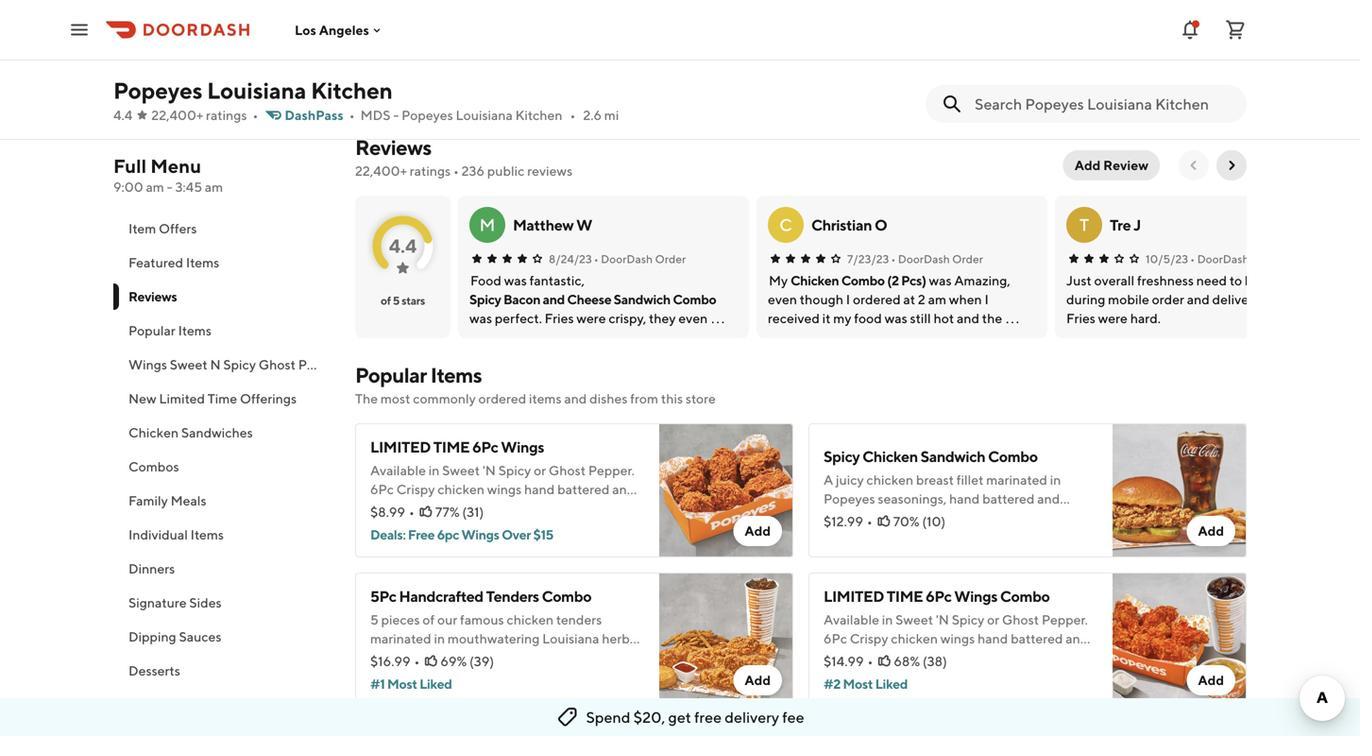 Task type: vqa. For each thing, say whether or not it's contained in the screenshot.
Almond the oz
no



Task type: describe. For each thing, give the bounding box(es) containing it.
mi
[[605, 107, 619, 123]]

68% (38)
[[894, 653, 948, 669]]

Item Search search field
[[975, 94, 1232, 114]]

(2
[[888, 273, 899, 288]]

time inside limited time 6pc wings combo
[[721, 40, 757, 58]]

los angeles
[[295, 22, 369, 38]]

1 am from the left
[[146, 179, 164, 195]]

3pc signature chicken combo $15.49
[[1106, 40, 1214, 101]]

item offers button
[[113, 212, 333, 246]]

item
[[129, 221, 156, 236]]

and inside button
[[543, 292, 565, 307]]

combo inside limited time 12pc wings combo $21.99
[[1002, 61, 1052, 79]]

0 vertical spatial 22,400+
[[151, 107, 203, 123]]

• inside reviews 22,400+ ratings • 236 public reviews
[[454, 163, 459, 179]]

70% (10)
[[894, 514, 946, 529]]

spicy right n
[[223, 357, 256, 372]]

add button for limited time 6pc wings
[[734, 516, 782, 546]]

• doordash order for t
[[1191, 252, 1283, 266]]

combo inside spicy chicken sandwich combo $12.99
[[427, 61, 476, 79]]

'n
[[483, 463, 496, 478]]

12pc
[[1058, 40, 1089, 58]]

0 vertical spatial popeyes
[[113, 77, 203, 104]]

your
[[496, 500, 523, 516]]

this
[[661, 391, 683, 406]]

#2
[[824, 676, 841, 692]]

full
[[113, 155, 147, 177]]

pepper
[[298, 357, 342, 372]]

$15.49
[[1106, 86, 1146, 101]]

item offers
[[129, 221, 197, 236]]

0 horizontal spatial signature
[[129, 595, 187, 610]]

wings sweet n spicy ghost pepper button
[[113, 348, 342, 382]]

reviews
[[528, 163, 573, 179]]

and inside popular items the most commonly ordered items and dishes from this store
[[565, 391, 587, 406]]

includes
[[370, 519, 422, 535]]

$14.99
[[824, 653, 864, 669]]

69% (39)
[[441, 653, 494, 669]]

8/24/23
[[549, 252, 592, 266]]

1 vertical spatial 5pc handcrafted tenders combo
[[370, 587, 592, 605]]

of
[[381, 294, 391, 307]]

1 vertical spatial handcrafted
[[399, 587, 484, 605]]

limited time 6pc wings available in sweet 'n spicy or ghost pepper. 6pc crispy chicken wings hand battered and breaded, available in your wing flavor choice. includes dipping sauce.
[[370, 438, 637, 535]]

spicy bacon and cheese sandwich combo button
[[470, 290, 717, 309]]

tre j
[[1110, 216, 1142, 234]]

popular for popular items
[[129, 323, 176, 338]]

chicken combo (2 pcs) button
[[791, 271, 927, 290]]

$8.99
[[370, 504, 405, 520]]

• left 2.6
[[570, 107, 576, 123]]

add inside button
[[1075, 157, 1101, 173]]

signature sides
[[129, 595, 222, 610]]

add button for 5pc handcrafted tenders combo
[[734, 665, 782, 696]]

0 horizontal spatial in
[[429, 463, 440, 478]]

of 5 stars
[[381, 294, 425, 307]]

70%
[[894, 514, 920, 529]]

ghost inside button
[[259, 357, 296, 372]]

open menu image
[[68, 18, 91, 41]]

5
[[393, 294, 400, 307]]

• right 8/24/23
[[594, 252, 599, 266]]

1 vertical spatial louisiana
[[456, 107, 513, 123]]

meals
[[171, 493, 207, 508]]

mds - popeyes louisiana kitchen • 2.6 mi
[[361, 107, 619, 123]]

next image
[[1225, 158, 1240, 173]]

or
[[534, 463, 546, 478]]

individual items
[[129, 527, 224, 542]]

items for popular items
[[178, 323, 212, 338]]

combo inside 3pc signature chicken combo $15.49
[[1164, 61, 1214, 79]]

tre
[[1110, 216, 1132, 234]]

j
[[1134, 216, 1142, 234]]

breaded,
[[370, 500, 424, 516]]

spicy chicken sandwich combo
[[824, 447, 1038, 465]]

$12.99 •
[[824, 514, 873, 529]]

most for 5pc
[[387, 676, 417, 692]]

add for spicy chicken sandwich combo
[[1199, 523, 1225, 539]]

reviews 22,400+ ratings • 236 public reviews
[[355, 135, 573, 179]]

family meals
[[129, 493, 207, 508]]

10/5/23
[[1146, 252, 1189, 266]]

$8.99 •
[[370, 504, 415, 520]]

pepper.
[[589, 463, 635, 478]]

4pc signature chicken combo image
[[660, 722, 794, 736]]

christian o
[[812, 216, 888, 234]]

choice.
[[594, 500, 637, 516]]

chicken sandwiches button
[[113, 416, 333, 450]]

most for limited
[[843, 676, 873, 692]]

individual
[[129, 527, 188, 542]]

spicy for spicy bacon and cheese sandwich combo
[[470, 292, 501, 307]]

4pc signature chicken combo button
[[803, 0, 953, 114]]

sides
[[189, 595, 222, 610]]

$14.99 •
[[824, 653, 874, 669]]

limited inside button
[[658, 40, 718, 58]]

9:00
[[113, 179, 143, 195]]

1 horizontal spatial in
[[483, 500, 494, 516]]

0 vertical spatial 4.4
[[113, 107, 133, 123]]

chicken inside the 4pc signature chicken combo
[[807, 61, 863, 79]]

doordash for c
[[899, 252, 950, 266]]

• right 10/5/23
[[1191, 252, 1196, 266]]

(39)
[[470, 653, 494, 669]]

dishes
[[590, 391, 628, 406]]

doordash for t
[[1198, 252, 1250, 266]]

beverages
[[129, 697, 192, 713]]

chicken up 70%
[[863, 447, 918, 465]]

liked for handcrafted
[[420, 676, 452, 692]]

• left mds
[[349, 107, 355, 123]]

2 am from the left
[[205, 179, 223, 195]]

1 vertical spatial $12.99
[[824, 514, 864, 529]]

limited time 6pc wings combo button
[[654, 0, 803, 114]]

notification bell image
[[1179, 18, 1202, 41]]

full menu 9:00 am - 3:45 am
[[113, 155, 223, 195]]

- inside full menu 9:00 am - 3:45 am
[[167, 179, 173, 195]]

deals: free 6pc wings over $15
[[370, 527, 554, 542]]

spicy for spicy chicken sandwich combo $12.99
[[359, 40, 395, 58]]

from
[[631, 391, 659, 406]]

limited time 6pc wings image
[[660, 423, 794, 558]]

chicken inside 3pc signature chicken combo $15.49
[[1106, 61, 1161, 79]]

cheese
[[567, 292, 612, 307]]

limited
[[159, 391, 205, 406]]

popular for popular items the most commonly ordered items and dishes from this store
[[355, 363, 427, 387]]

#1
[[370, 676, 385, 692]]

liked for time
[[876, 676, 908, 692]]

3:45
[[175, 179, 202, 195]]

5pc inside button
[[508, 40, 534, 58]]

chicken down christian
[[791, 273, 839, 288]]

free
[[695, 708, 722, 726]]

dipping
[[129, 629, 176, 645]]

6pc inside button
[[760, 40, 786, 58]]

(10)
[[923, 514, 946, 529]]

crispy
[[397, 482, 435, 497]]

time inside limited time 12pc wings combo $21.99
[[1019, 40, 1056, 58]]

offers
[[159, 221, 197, 236]]

desserts button
[[113, 654, 333, 688]]

spicy for spicy chicken sandwich combo
[[824, 447, 860, 465]]

spend $20, get free delivery fee
[[586, 708, 805, 726]]

order for c
[[953, 252, 984, 266]]



Task type: locate. For each thing, give the bounding box(es) containing it.
$12.99 left 70%
[[824, 514, 864, 529]]

popular inside button
[[129, 323, 176, 338]]

featured items button
[[113, 246, 333, 280]]

ghost inside the limited time 6pc wings available in sweet 'n spicy or ghost pepper. 6pc crispy chicken wings hand battered and breaded, available in your wing flavor choice. includes dipping sauce.
[[549, 463, 586, 478]]

0 horizontal spatial 22,400+
[[151, 107, 203, 123]]

• up (2
[[892, 252, 896, 266]]

2 vertical spatial and
[[613, 482, 635, 497]]

1 vertical spatial ratings
[[410, 163, 451, 179]]

1 vertical spatial in
[[483, 500, 494, 516]]

• down "popeyes louisiana kitchen"
[[253, 107, 258, 123]]

chicken inside spicy chicken sandwich combo $12.99
[[398, 40, 453, 58]]

5pc handcrafted tenders combo image
[[660, 573, 794, 707]]

• doordash order for c
[[892, 252, 984, 266]]

0 horizontal spatial ghost
[[259, 357, 296, 372]]

reviews down mds
[[355, 135, 432, 160]]

1 • doordash order from the left
[[594, 252, 686, 266]]

- right mds
[[393, 107, 399, 123]]

limited time 6pc wings combo inside button
[[658, 40, 786, 79]]

2 liked from the left
[[876, 676, 908, 692]]

0 horizontal spatial handcrafted
[[399, 587, 484, 605]]

5pc up the mds - popeyes louisiana kitchen • 2.6 mi
[[508, 40, 534, 58]]

0 vertical spatial louisiana
[[207, 77, 307, 104]]

popeyes up 22,400+ ratings •
[[113, 77, 203, 104]]

sweet inside the limited time 6pc wings available in sweet 'n spicy or ghost pepper. 6pc crispy chicken wings hand battered and breaded, available in your wing flavor choice. includes dipping sauce.
[[442, 463, 480, 478]]

0 horizontal spatial limited time 6pc wings combo
[[658, 40, 786, 79]]

sandwiches
[[181, 425, 253, 440]]

0 vertical spatial in
[[429, 463, 440, 478]]

1 vertical spatial reviews
[[129, 289, 177, 304]]

0 horizontal spatial popular
[[129, 323, 176, 338]]

2 • doordash order from the left
[[892, 252, 984, 266]]

• doordash order up spicy bacon and cheese sandwich combo
[[594, 252, 686, 266]]

order for t
[[1252, 252, 1283, 266]]

in up sauce.
[[483, 500, 494, 516]]

2 doordash from the left
[[899, 252, 950, 266]]

doordash up spicy bacon and cheese sandwich combo
[[601, 252, 653, 266]]

items down item offers button
[[186, 255, 219, 270]]

sauce.
[[473, 519, 511, 535]]

5pc down deals:
[[370, 587, 396, 605]]

0 horizontal spatial -
[[167, 179, 173, 195]]

1 horizontal spatial -
[[393, 107, 399, 123]]

sandwich up (10)
[[921, 447, 986, 465]]

time up the 68%
[[887, 587, 923, 605]]

spicy down 'angeles'
[[359, 40, 395, 58]]

family meals button
[[113, 484, 333, 518]]

1 vertical spatial sweet
[[442, 463, 480, 478]]

chicken sandwiches
[[129, 425, 253, 440]]

most down $16.99 •
[[387, 676, 417, 692]]

signature for 3pc
[[1134, 40, 1199, 58]]

0 horizontal spatial louisiana
[[207, 77, 307, 104]]

1 horizontal spatial popeyes
[[402, 107, 453, 123]]

2 vertical spatial sandwich
[[921, 447, 986, 465]]

combos button
[[113, 450, 333, 484]]

available
[[427, 500, 480, 516]]

time
[[208, 391, 237, 406]]

reviews down featured
[[129, 289, 177, 304]]

1 vertical spatial 22,400+
[[355, 163, 407, 179]]

2.6
[[583, 107, 602, 123]]

most down $14.99 •
[[843, 676, 873, 692]]

0 horizontal spatial kitchen
[[311, 77, 393, 104]]

tenders up the mds - popeyes louisiana kitchen • 2.6 mi
[[508, 61, 562, 79]]

- left the 3:45
[[167, 179, 173, 195]]

1 horizontal spatial 5pc
[[508, 40, 534, 58]]

items for individual items
[[191, 527, 224, 542]]

liked
[[420, 676, 452, 692], [876, 676, 908, 692]]

sandwich
[[359, 61, 424, 79], [614, 292, 671, 307], [921, 447, 986, 465]]

1 vertical spatial ghost
[[549, 463, 586, 478]]

popular items
[[129, 323, 212, 338]]

sweet inside button
[[170, 357, 208, 372]]

items down family meals button on the left bottom
[[191, 527, 224, 542]]

22,400+ down reviews link
[[355, 163, 407, 179]]

4pc
[[807, 40, 833, 58]]

0 vertical spatial handcrafted
[[537, 40, 622, 58]]

0 vertical spatial tenders
[[508, 61, 562, 79]]

offerings
[[240, 391, 297, 406]]

doordash for m
[[601, 252, 653, 266]]

1 horizontal spatial 22,400+
[[355, 163, 407, 179]]

0 horizontal spatial 4.4
[[113, 107, 133, 123]]

0 vertical spatial limited time 6pc wings combo
[[658, 40, 786, 79]]

• up #2 most liked at the bottom right of the page
[[868, 653, 874, 669]]

1 horizontal spatial liked
[[876, 676, 908, 692]]

1 vertical spatial and
[[565, 391, 587, 406]]

spicy up $12.99 •
[[824, 447, 860, 465]]

delivery
[[725, 708, 780, 726]]

0 horizontal spatial $12.99
[[359, 86, 399, 101]]

items inside popular items the most commonly ordered items and dishes from this store
[[431, 363, 482, 387]]

limited inside the limited time 6pc wings available in sweet 'n spicy or ghost pepper. 6pc crispy chicken wings hand battered and breaded, available in your wing flavor choice. includes dipping sauce.
[[370, 438, 431, 456]]

1 horizontal spatial 4.4
[[389, 235, 417, 257]]

angeles
[[319, 22, 369, 38]]

items inside individual items button
[[191, 527, 224, 542]]

1 horizontal spatial popular
[[355, 363, 427, 387]]

sandwich inside spicy chicken sandwich combo $12.99
[[359, 61, 424, 79]]

2 horizontal spatial • doordash order
[[1191, 252, 1283, 266]]

in up crispy
[[429, 463, 440, 478]]

and
[[543, 292, 565, 307], [565, 391, 587, 406], [613, 482, 635, 497]]

5pc handcrafted tenders combo button
[[505, 0, 654, 114]]

spicy inside spicy chicken sandwich combo $12.99
[[359, 40, 395, 58]]

22,400+ inside reviews 22,400+ ratings • 236 public reviews
[[355, 163, 407, 179]]

0 vertical spatial ratings
[[206, 107, 247, 123]]

sandwich for spicy chicken sandwich combo
[[921, 447, 986, 465]]

am
[[146, 179, 164, 195], [205, 179, 223, 195]]

ratings down "popeyes louisiana kitchen"
[[206, 107, 247, 123]]

0 vertical spatial 5pc
[[508, 40, 534, 58]]

wings inside the limited time 6pc wings available in sweet 'n spicy or ghost pepper. 6pc crispy chicken wings hand battered and breaded, available in your wing flavor choice. includes dipping sauce.
[[501, 438, 544, 456]]

sweet left n
[[170, 357, 208, 372]]

• doordash order for m
[[594, 252, 686, 266]]

1 horizontal spatial handcrafted
[[537, 40, 622, 58]]

1 vertical spatial kitchen
[[516, 107, 563, 123]]

1 horizontal spatial kitchen
[[516, 107, 563, 123]]

0 vertical spatial sandwich
[[359, 61, 424, 79]]

1 horizontal spatial ghost
[[549, 463, 586, 478]]

limited time 6pc wings combo image
[[1113, 573, 1247, 707]]

0 horizontal spatial order
[[655, 252, 686, 266]]

matthew
[[513, 216, 574, 234]]

5pc handcrafted tenders combo up 2.6
[[508, 40, 622, 79]]

chicken up $15.49
[[1106, 61, 1161, 79]]

featured items
[[129, 255, 219, 270]]

signature inside 3pc signature chicken combo $15.49
[[1134, 40, 1199, 58]]

1 horizontal spatial • doordash order
[[892, 252, 984, 266]]

bacon
[[504, 292, 541, 307]]

am right the 3:45
[[205, 179, 223, 195]]

review
[[1104, 157, 1149, 173]]

6pc up (38) at the right of the page
[[926, 587, 952, 605]]

combo
[[427, 61, 476, 79], [564, 61, 614, 79], [704, 61, 753, 79], [865, 61, 915, 79], [1002, 61, 1052, 79], [1164, 61, 1214, 79], [842, 273, 885, 288], [673, 292, 717, 307], [989, 447, 1038, 465], [542, 587, 592, 605], [1001, 587, 1050, 605]]

1 horizontal spatial am
[[205, 179, 223, 195]]

wing
[[526, 500, 555, 516]]

add
[[1075, 157, 1101, 173], [745, 523, 771, 539], [1199, 523, 1225, 539], [745, 672, 771, 688], [1199, 672, 1225, 688]]

(31)
[[463, 504, 484, 520]]

and inside the limited time 6pc wings available in sweet 'n spicy or ghost pepper. 6pc crispy chicken wings hand battered and breaded, available in your wing flavor choice. includes dipping sauce.
[[613, 482, 635, 497]]

add for limited time 6pc wings combo
[[1199, 672, 1225, 688]]

1 horizontal spatial reviews
[[355, 135, 432, 160]]

3 order from the left
[[1252, 252, 1283, 266]]

time up chicken
[[434, 438, 470, 456]]

0 horizontal spatial am
[[146, 179, 164, 195]]

handcrafted
[[537, 40, 622, 58], [399, 587, 484, 605]]

(38)
[[923, 653, 948, 669]]

• up #1 most liked
[[414, 653, 420, 669]]

limited inside limited time 12pc wings combo $21.99
[[956, 40, 1017, 58]]

signature sides button
[[113, 586, 333, 620]]

louisiana up 22,400+ ratings •
[[207, 77, 307, 104]]

most
[[387, 676, 417, 692], [843, 676, 873, 692]]

4.4 up full
[[113, 107, 133, 123]]

los angeles button
[[295, 22, 385, 38]]

5pc handcrafted tenders combo down deals: free 6pc wings over $15
[[370, 587, 592, 605]]

time left '4pc'
[[721, 40, 757, 58]]

22,400+ up menu
[[151, 107, 203, 123]]

0 horizontal spatial most
[[387, 676, 417, 692]]

sandwich right cheese
[[614, 292, 671, 307]]

0 vertical spatial popular
[[129, 323, 176, 338]]

0 vertical spatial $12.99
[[359, 86, 399, 101]]

sweet
[[170, 357, 208, 372], [442, 463, 480, 478]]

0 horizontal spatial doordash
[[601, 252, 653, 266]]

0 vertical spatial 5pc handcrafted tenders combo
[[508, 40, 622, 79]]

signature up "dipping"
[[129, 595, 187, 610]]

dashpass
[[285, 107, 344, 123]]

1 horizontal spatial doordash
[[899, 252, 950, 266]]

popular inside popular items the most commonly ordered items and dishes from this store
[[355, 363, 427, 387]]

signature right '4pc'
[[836, 40, 901, 58]]

louisiana
[[207, 77, 307, 104], [456, 107, 513, 123]]

1 horizontal spatial limited time 6pc wings combo
[[824, 587, 1050, 605]]

previous image
[[1187, 158, 1202, 173]]

dipping sauces button
[[113, 620, 333, 654]]

deals:
[[370, 527, 406, 542]]

$20,
[[634, 708, 666, 726]]

handcrafted up 2.6
[[537, 40, 622, 58]]

popeyes down spicy chicken sandwich combo $12.99
[[402, 107, 453, 123]]

time inside the limited time 6pc wings available in sweet 'n spicy or ghost pepper. 6pc crispy chicken wings hand battered and breaded, available in your wing flavor choice. includes dipping sauce.
[[434, 438, 470, 456]]

0 horizontal spatial • doordash order
[[594, 252, 686, 266]]

• down crispy
[[409, 504, 415, 520]]

5pc
[[508, 40, 534, 58], [370, 587, 396, 605]]

spicy up wings
[[499, 463, 531, 478]]

items for popular items the most commonly ordered items and dishes from this store
[[431, 363, 482, 387]]

$16.99
[[370, 653, 411, 669]]

new limited time offerings
[[129, 391, 297, 406]]

• left 236
[[454, 163, 459, 179]]

doordash
[[601, 252, 653, 266], [899, 252, 950, 266], [1198, 252, 1250, 266]]

0 vertical spatial sweet
[[170, 357, 208, 372]]

6pc left '4pc'
[[760, 40, 786, 58]]

2 horizontal spatial signature
[[1134, 40, 1199, 58]]

0 horizontal spatial ratings
[[206, 107, 247, 123]]

sandwich up mds
[[359, 61, 424, 79]]

0 horizontal spatial liked
[[420, 676, 452, 692]]

0 items, open order cart image
[[1225, 18, 1247, 41]]

store
[[686, 391, 716, 406]]

chicken inside button
[[129, 425, 179, 440]]

o
[[875, 216, 888, 234]]

time left 12pc
[[1019, 40, 1056, 58]]

2 order from the left
[[953, 252, 984, 266]]

• left 70%
[[867, 514, 873, 529]]

sandwich inside button
[[614, 292, 671, 307]]

1 horizontal spatial louisiana
[[456, 107, 513, 123]]

popeyes
[[113, 77, 203, 104], [402, 107, 453, 123]]

handcrafted inside button
[[537, 40, 622, 58]]

68%
[[894, 653, 921, 669]]

liked down the 68%
[[876, 676, 908, 692]]

add button for spicy chicken sandwich combo
[[1187, 516, 1236, 546]]

1 horizontal spatial ratings
[[410, 163, 451, 179]]

1 vertical spatial 5pc
[[370, 587, 396, 605]]

menu
[[150, 155, 201, 177]]

5pc handcrafted tenders combo inside button
[[508, 40, 622, 79]]

add for 5pc handcrafted tenders combo
[[745, 672, 771, 688]]

1 vertical spatial -
[[167, 179, 173, 195]]

1 vertical spatial sandwich
[[614, 292, 671, 307]]

doordash up pcs) in the top of the page
[[899, 252, 950, 266]]

0 vertical spatial kitchen
[[311, 77, 393, 104]]

signature
[[836, 40, 901, 58], [1134, 40, 1199, 58], [129, 595, 187, 610]]

6pc
[[760, 40, 786, 58], [473, 438, 498, 456], [370, 482, 394, 497], [926, 587, 952, 605]]

5pc handcrafted tenders combo
[[508, 40, 622, 79], [370, 587, 592, 605]]

and right bacon
[[543, 292, 565, 307]]

sweet up chicken
[[442, 463, 480, 478]]

6pc up 'n
[[473, 438, 498, 456]]

order for m
[[655, 252, 686, 266]]

2 most from the left
[[843, 676, 873, 692]]

dipping
[[424, 519, 470, 535]]

tenders inside button
[[508, 61, 562, 79]]

items inside featured items 'button'
[[186, 255, 219, 270]]

popular down featured
[[129, 323, 176, 338]]

1 doordash from the left
[[601, 252, 653, 266]]

mds
[[361, 107, 391, 123]]

wings inside limited time 12pc wings combo $21.99
[[956, 61, 1000, 79]]

liked down 69%
[[420, 676, 452, 692]]

0 horizontal spatial 5pc
[[370, 587, 396, 605]]

popular
[[129, 323, 176, 338], [355, 363, 427, 387]]

chicken up the mds - popeyes louisiana kitchen • 2.6 mi
[[398, 40, 453, 58]]

ghost up battered
[[549, 463, 586, 478]]

sandwich for spicy chicken sandwich combo $12.99
[[359, 61, 424, 79]]

1 vertical spatial popeyes
[[402, 107, 453, 123]]

and up choice.
[[613, 482, 635, 497]]

chicken
[[438, 482, 485, 497]]

$15
[[533, 527, 554, 542]]

reviews for reviews 22,400+ ratings • 236 public reviews
[[355, 135, 432, 160]]

4.4 up of 5 stars
[[389, 235, 417, 257]]

combo inside the 4pc signature chicken combo
[[865, 61, 915, 79]]

1 vertical spatial limited time 6pc wings combo
[[824, 587, 1050, 605]]

0 vertical spatial reviews
[[355, 135, 432, 160]]

wings
[[487, 482, 522, 497]]

22,400+
[[151, 107, 203, 123], [355, 163, 407, 179]]

popular up most
[[355, 363, 427, 387]]

0 horizontal spatial reviews
[[129, 289, 177, 304]]

• doordash order up pcs) in the top of the page
[[892, 252, 984, 266]]

1 horizontal spatial most
[[843, 676, 873, 692]]

0 vertical spatial ghost
[[259, 357, 296, 372]]

spicy left bacon
[[470, 292, 501, 307]]

6pc up the '$8.99'
[[370, 482, 394, 497]]

louisiana up reviews 22,400+ ratings • 236 public reviews
[[456, 107, 513, 123]]

items up commonly
[[431, 363, 482, 387]]

featured
[[129, 255, 183, 270]]

• doordash order
[[594, 252, 686, 266], [892, 252, 984, 266], [1191, 252, 1283, 266]]

signature for 4pc
[[836, 40, 901, 58]]

1 vertical spatial 4.4
[[389, 235, 417, 257]]

22,400+ ratings •
[[151, 107, 258, 123]]

1 order from the left
[[655, 252, 686, 266]]

spicy chicken sandwich combo image
[[1113, 423, 1247, 558]]

1 vertical spatial popular
[[355, 363, 427, 387]]

ghost up offerings
[[259, 357, 296, 372]]

kitchen
[[311, 77, 393, 104], [516, 107, 563, 123]]

1 liked from the left
[[420, 676, 452, 692]]

limited time 12pc wings combo $21.99
[[956, 40, 1089, 101]]

1 vertical spatial tenders
[[486, 587, 539, 605]]

1 horizontal spatial order
[[953, 252, 984, 266]]

2 horizontal spatial order
[[1252, 252, 1283, 266]]

3 doordash from the left
[[1198, 252, 1250, 266]]

$12.99 inside spicy chicken sandwich combo $12.99
[[359, 86, 399, 101]]

$12.99 up mds
[[359, 86, 399, 101]]

individual items button
[[113, 518, 333, 552]]

battered
[[558, 482, 610, 497]]

• doordash order right 10/5/23
[[1191, 252, 1283, 266]]

and right items at bottom
[[565, 391, 587, 406]]

1 horizontal spatial signature
[[836, 40, 901, 58]]

get
[[669, 708, 692, 726]]

add button for limited time 6pc wings combo
[[1187, 665, 1236, 696]]

0 vertical spatial -
[[393, 107, 399, 123]]

2 horizontal spatial sandwich
[[921, 447, 986, 465]]

kitchen left 2.6
[[516, 107, 563, 123]]

spicy inside the limited time 6pc wings available in sweet 'n spicy or ghost pepper. 6pc crispy chicken wings hand battered and breaded, available in your wing flavor choice. includes dipping sauce.
[[499, 463, 531, 478]]

2 horizontal spatial doordash
[[1198, 252, 1250, 266]]

public
[[488, 163, 525, 179]]

items for featured items
[[186, 255, 219, 270]]

3 • doordash order from the left
[[1191, 252, 1283, 266]]

dipping sauces
[[129, 629, 222, 645]]

tenders down over
[[486, 587, 539, 605]]

add button
[[734, 516, 782, 546], [1187, 516, 1236, 546], [734, 665, 782, 696], [1187, 665, 1236, 696]]

ratings left 236
[[410, 163, 451, 179]]

69%
[[441, 653, 467, 669]]

1 most from the left
[[387, 676, 417, 692]]

flavor
[[557, 500, 591, 516]]

signature right 3pc
[[1134, 40, 1199, 58]]

signature inside the 4pc signature chicken combo
[[836, 40, 901, 58]]

kitchen up mds
[[311, 77, 393, 104]]

commonly
[[413, 391, 476, 406]]

reviews link
[[355, 135, 432, 160]]

0 horizontal spatial popeyes
[[113, 77, 203, 104]]

reviews for reviews
[[129, 289, 177, 304]]

1 horizontal spatial sweet
[[442, 463, 480, 478]]

wings sweet n spicy ghost pepper
[[129, 357, 342, 372]]

chicken down '4pc'
[[807, 61, 863, 79]]

am right 9:00
[[146, 179, 164, 195]]

hand
[[525, 482, 555, 497]]

handcrafted down the 6pc
[[399, 587, 484, 605]]

1 horizontal spatial sandwich
[[614, 292, 671, 307]]

items
[[186, 255, 219, 270], [178, 323, 212, 338], [431, 363, 482, 387], [191, 527, 224, 542]]

free
[[408, 527, 435, 542]]

0 vertical spatial and
[[543, 292, 565, 307]]

0 horizontal spatial sweet
[[170, 357, 208, 372]]

4.4
[[113, 107, 133, 123], [389, 235, 417, 257]]

0 horizontal spatial sandwich
[[359, 61, 424, 79]]

$12.99
[[359, 86, 399, 101], [824, 514, 864, 529]]

items inside popular items button
[[178, 323, 212, 338]]

doordash right 10/5/23
[[1198, 252, 1250, 266]]

reviews inside reviews 22,400+ ratings • 236 public reviews
[[355, 135, 432, 160]]

ratings inside reviews 22,400+ ratings • 236 public reviews
[[410, 163, 451, 179]]

items up n
[[178, 323, 212, 338]]

wings inside limited time 6pc wings combo
[[658, 61, 701, 79]]

1 horizontal spatial $12.99
[[824, 514, 864, 529]]

chicken up combos at the left of the page
[[129, 425, 179, 440]]



